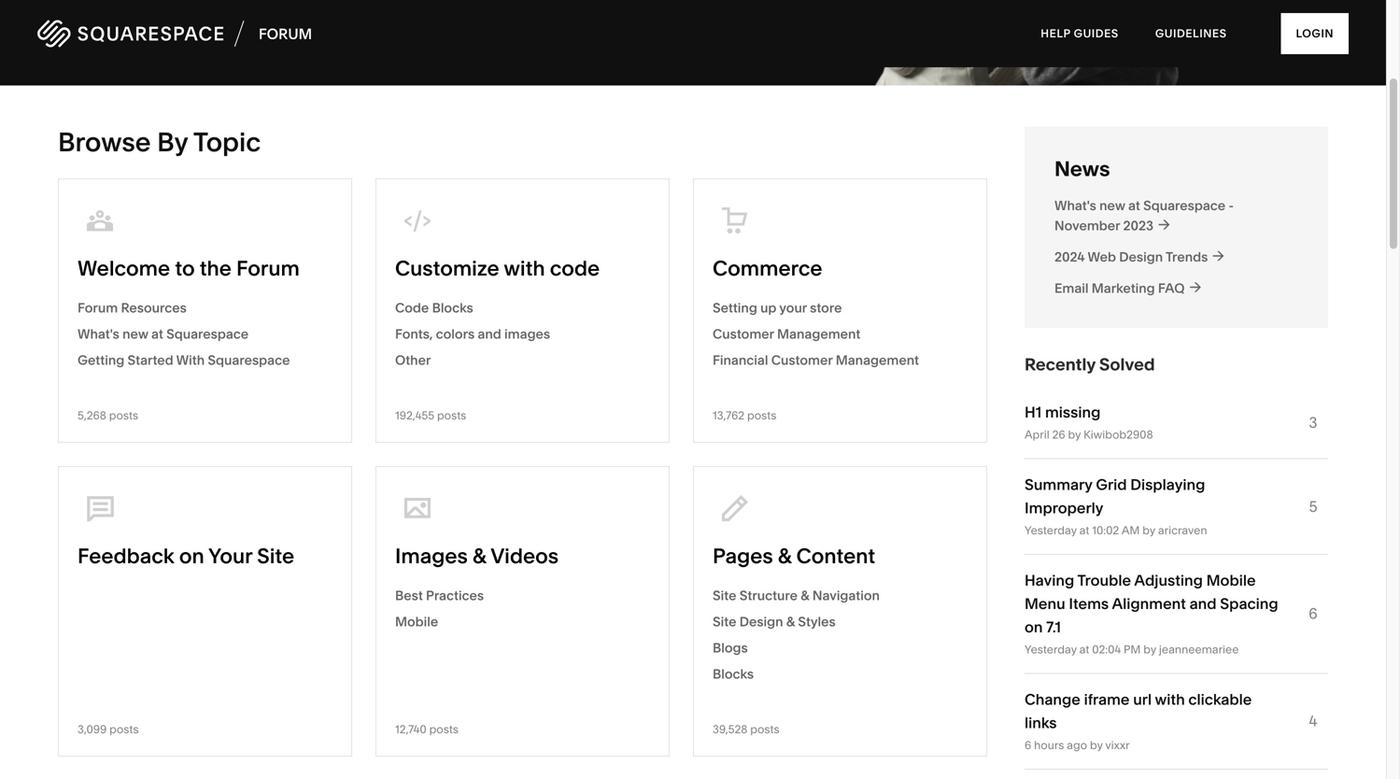 Task type: locate. For each thing, give the bounding box(es) containing it.
customer management
[[713, 326, 861, 342]]

0 horizontal spatial with
[[504, 255, 545, 281]]

forum right the the
[[236, 255, 300, 281]]

missing
[[1045, 403, 1101, 422]]

1 vertical spatial customer
[[771, 352, 833, 368]]

1 vertical spatial with
[[1155, 690, 1185, 709]]

forum
[[236, 255, 300, 281], [78, 300, 118, 316]]

1 vertical spatial 6
[[1025, 738, 1032, 752]]

mobile down best
[[395, 614, 438, 630]]

0 horizontal spatial new
[[122, 326, 148, 342]]

0 vertical spatial management
[[777, 326, 861, 342]]

customer up financial
[[713, 326, 774, 342]]

10:02
[[1092, 524, 1119, 537]]

squarespace left -
[[1144, 198, 1226, 214]]

what's new at squarespace
[[78, 326, 249, 342]]

1 horizontal spatial on
[[1025, 618, 1043, 636]]

summary grid displaying improperly yesterday at 10:02  am by aricraven
[[1025, 476, 1208, 537]]

yesterday inside summary grid displaying improperly yesterday at 10:02  am by aricraven
[[1025, 524, 1077, 537]]

0 vertical spatial squarespace
[[1144, 198, 1226, 214]]

by right the 26
[[1068, 428, 1081, 442]]

0 vertical spatial forum
[[236, 255, 300, 281]]

& left videos
[[473, 543, 486, 568]]

at left 02:04 on the right bottom of page
[[1080, 643, 1090, 656]]

on inside having trouble adjusting mobile menu items alignment and spacing on 7.1 yesterday at 02:04  pm by jeanneemariee
[[1025, 618, 1043, 636]]

by inside having trouble adjusting mobile menu items alignment and spacing on 7.1 yesterday at 02:04  pm by jeanneemariee
[[1144, 643, 1157, 656]]

pages & content link
[[713, 543, 968, 586]]

with right url in the bottom of the page
[[1155, 690, 1185, 709]]

forum down welcome
[[78, 300, 118, 316]]

yesterday down improperly
[[1025, 524, 1077, 537]]

customer down customer management at the top of the page
[[771, 352, 833, 368]]

blocks link
[[713, 664, 968, 685]]

1 vertical spatial what's
[[78, 326, 119, 342]]

squarespace down 'forum resources' link
[[166, 326, 249, 342]]

1 horizontal spatial forum
[[236, 255, 300, 281]]

squarespace
[[1144, 198, 1226, 214], [166, 326, 249, 342], [208, 352, 290, 368]]

started
[[128, 352, 173, 368]]

posts right 39,528
[[750, 723, 780, 736]]

squarespace for getting started with squarespace
[[208, 352, 290, 368]]

change iframe url with clickable links link
[[1025, 690, 1252, 732]]

1 vertical spatial design
[[740, 614, 783, 630]]

12,740 posts
[[395, 723, 459, 736]]

0 vertical spatial on
[[179, 543, 204, 568]]

0 vertical spatial mobile
[[1207, 571, 1256, 590]]

1 vertical spatial management
[[836, 352, 919, 368]]

what's up november at the top
[[1055, 198, 1097, 214]]

blocks down blogs at the bottom right
[[713, 666, 754, 682]]

what's inside "what's new at squarespace - november 2023"
[[1055, 198, 1097, 214]]

help guides
[[1041, 27, 1119, 40]]

4
[[1309, 712, 1318, 730]]

improperly
[[1025, 499, 1104, 517]]

2 yesterday from the top
[[1025, 643, 1077, 656]]

your
[[208, 543, 252, 568]]

adjusting
[[1135, 571, 1203, 590]]

aricraven link
[[1158, 524, 1208, 537]]

posts right 12,740
[[429, 723, 459, 736]]

best practices
[[395, 588, 484, 604]]

customize with code
[[395, 255, 600, 281]]

6
[[1309, 605, 1318, 623], [1025, 738, 1032, 752]]

yesterday inside having trouble adjusting mobile menu items alignment and spacing on 7.1 yesterday at 02:04  pm by jeanneemariee
[[1025, 643, 1077, 656]]

1 horizontal spatial with
[[1155, 690, 1185, 709]]

1 vertical spatial mobile
[[395, 614, 438, 630]]

posts right 192,455
[[437, 409, 466, 422]]

getting started with squarespace link
[[78, 350, 333, 371]]

squarespace for what's new at squarespace
[[166, 326, 249, 342]]

26
[[1053, 428, 1066, 442]]

vixxr link
[[1106, 738, 1130, 752]]

new inside "what's new at squarespace - november 2023"
[[1100, 198, 1126, 214]]

design down 2023
[[1119, 249, 1163, 265]]

0 horizontal spatial mobile
[[395, 614, 438, 630]]

april
[[1025, 428, 1050, 442]]

new inside what's new at squarespace link
[[122, 326, 148, 342]]

3,099 posts
[[78, 723, 139, 736]]

what's new at squarespace - november 2023
[[1055, 198, 1234, 234]]

what's
[[1055, 198, 1097, 214], [78, 326, 119, 342]]

on left 7.1
[[1025, 618, 1043, 636]]

posts for images & videos
[[429, 723, 459, 736]]

new down forum resources
[[122, 326, 148, 342]]

0 vertical spatial with
[[504, 255, 545, 281]]

customer management link
[[713, 324, 968, 345]]

1 horizontal spatial design
[[1119, 249, 1163, 265]]

mobile up the spacing
[[1207, 571, 1256, 590]]

site for site design & styles
[[713, 614, 737, 630]]

2024
[[1055, 249, 1085, 265]]

by
[[1068, 428, 1081, 442], [1143, 524, 1156, 537], [1144, 643, 1157, 656], [1090, 738, 1103, 752]]

0 horizontal spatial what's
[[78, 326, 119, 342]]

2 vertical spatial squarespace
[[208, 352, 290, 368]]

0 horizontal spatial design
[[740, 614, 783, 630]]

what's up the "getting"
[[78, 326, 119, 342]]

site up blogs at the bottom right
[[713, 614, 737, 630]]

colors
[[436, 326, 475, 342]]

what's for what's new at squarespace - november 2023
[[1055, 198, 1097, 214]]

help guides link
[[1024, 9, 1136, 58]]

posts right 3,099
[[109, 723, 139, 736]]

1 yesterday from the top
[[1025, 524, 1077, 537]]

hours
[[1034, 738, 1064, 752]]

and down adjusting
[[1190, 595, 1217, 613]]

1 horizontal spatial new
[[1100, 198, 1126, 214]]

site right 'your'
[[257, 543, 294, 568]]

5
[[1309, 497, 1318, 516]]

on left 'your'
[[179, 543, 204, 568]]

at
[[1129, 198, 1141, 214], [151, 326, 163, 342], [1080, 524, 1090, 537], [1080, 643, 1090, 656]]

blocks up the colors
[[432, 300, 473, 316]]

setting up your store link
[[713, 298, 968, 319]]

mobile link
[[395, 612, 650, 633]]

13,762
[[713, 409, 745, 422]]

0 vertical spatial customer
[[713, 326, 774, 342]]

web
[[1088, 249, 1116, 265]]

1 vertical spatial and
[[1190, 595, 1217, 613]]

by right pm
[[1144, 643, 1157, 656]]

by right the am
[[1143, 524, 1156, 537]]

blocks
[[432, 300, 473, 316], [713, 666, 754, 682]]

marketing
[[1092, 280, 1155, 296]]

by right ago at the bottom right of the page
[[1090, 738, 1103, 752]]

6 right the spacing
[[1309, 605, 1318, 623]]

displaying
[[1131, 476, 1205, 494]]

0 vertical spatial blocks
[[432, 300, 473, 316]]

2 vertical spatial site
[[713, 614, 737, 630]]

management down "customer management" link
[[836, 352, 919, 368]]

2023
[[1123, 218, 1154, 234]]

0 vertical spatial yesterday
[[1025, 524, 1077, 537]]

1 vertical spatial new
[[122, 326, 148, 342]]

1 vertical spatial yesterday
[[1025, 643, 1077, 656]]

1 horizontal spatial mobile
[[1207, 571, 1256, 590]]

new up november at the top
[[1100, 198, 1126, 214]]

commerce link
[[713, 255, 968, 298]]

customer
[[713, 326, 774, 342], [771, 352, 833, 368]]

what's new at squarespace - november 2023 link
[[1055, 196, 1299, 236]]

1 vertical spatial squarespace
[[166, 326, 249, 342]]

0 vertical spatial design
[[1119, 249, 1163, 265]]

with up the code blocks link
[[504, 255, 545, 281]]

posts right 13,762
[[747, 409, 777, 422]]

code
[[395, 300, 429, 316]]

0 horizontal spatial 6
[[1025, 738, 1032, 752]]

other link
[[395, 350, 650, 371]]

url
[[1133, 690, 1152, 709]]

1 horizontal spatial what's
[[1055, 198, 1097, 214]]

& up site structure & navigation
[[778, 543, 792, 568]]

6 inside change iframe url with clickable links 6 hours ago by vixxr
[[1025, 738, 1032, 752]]

& left styles
[[786, 614, 795, 630]]

posts right 5,268
[[109, 409, 138, 422]]

1 vertical spatial blocks
[[713, 666, 754, 682]]

1 vertical spatial site
[[713, 588, 737, 604]]

management up financial customer management
[[777, 326, 861, 342]]

items
[[1069, 595, 1109, 613]]

site down pages
[[713, 588, 737, 604]]

3,099
[[78, 723, 107, 736]]

and right the colors
[[478, 326, 501, 342]]

1 horizontal spatial and
[[1190, 595, 1217, 613]]

posts for customize with code
[[437, 409, 466, 422]]

guidelines link
[[1139, 9, 1244, 58]]

blocks inside the code blocks link
[[432, 300, 473, 316]]

0 vertical spatial new
[[1100, 198, 1126, 214]]

yesterday down 7.1
[[1025, 643, 1077, 656]]

1 horizontal spatial blocks
[[713, 666, 754, 682]]

what's for what's new at squarespace
[[78, 326, 119, 342]]

design down structure
[[740, 614, 783, 630]]

0 vertical spatial and
[[478, 326, 501, 342]]

pages & content
[[713, 543, 875, 568]]

squarespace inside what's new at squarespace link
[[166, 326, 249, 342]]

squarespace inside "what's new at squarespace - november 2023"
[[1144, 198, 1226, 214]]

0 horizontal spatial and
[[478, 326, 501, 342]]

vixxr
[[1106, 738, 1130, 752]]

at up 2023
[[1129, 198, 1141, 214]]

at left 10:02
[[1080, 524, 1090, 537]]

with
[[504, 255, 545, 281], [1155, 690, 1185, 709]]

code
[[550, 255, 600, 281]]

email
[[1055, 280, 1089, 296]]

7.1
[[1047, 618, 1061, 636]]

code blocks
[[395, 300, 473, 316]]

-
[[1229, 198, 1234, 214]]

content
[[797, 543, 875, 568]]

squarespace down what's new at squarespace link
[[208, 352, 290, 368]]

0 vertical spatial what's
[[1055, 198, 1097, 214]]

menu
[[1025, 595, 1066, 613]]

jeanneemariee link
[[1159, 643, 1239, 656]]

management
[[777, 326, 861, 342], [836, 352, 919, 368]]

0 horizontal spatial forum
[[78, 300, 118, 316]]

1 vertical spatial on
[[1025, 618, 1043, 636]]

and inside 'link'
[[478, 326, 501, 342]]

images & videos
[[395, 543, 559, 568]]

by inside change iframe url with clickable links 6 hours ago by vixxr
[[1090, 738, 1103, 752]]

1 vertical spatial forum
[[78, 300, 118, 316]]

6 left the hours on the bottom right of the page
[[1025, 738, 1032, 752]]

images & videos link
[[395, 543, 650, 586]]

other
[[395, 352, 431, 368]]

0 vertical spatial 6
[[1309, 605, 1318, 623]]

at down resources
[[151, 326, 163, 342]]

0 horizontal spatial blocks
[[432, 300, 473, 316]]

squarespace inside getting started with squarespace link
[[208, 352, 290, 368]]

pm
[[1124, 643, 1141, 656]]

images
[[505, 326, 550, 342]]

h1 missing april 26 by kiwibob2908
[[1025, 403, 1153, 442]]



Task type: describe. For each thing, give the bounding box(es) containing it.
spacing
[[1220, 595, 1279, 613]]

mobile inside mobile link
[[395, 614, 438, 630]]

new for what's new at squarespace - november 2023
[[1100, 198, 1126, 214]]

192,455
[[395, 409, 434, 422]]

0 horizontal spatial on
[[179, 543, 204, 568]]

forum resources link
[[78, 298, 333, 319]]

blogs link
[[713, 638, 968, 659]]

posts for pages & content
[[750, 723, 780, 736]]

clickable
[[1189, 690, 1252, 709]]

setting up your store
[[713, 300, 842, 316]]

& up styles
[[801, 588, 810, 604]]

best practices link
[[395, 586, 650, 606]]

h1
[[1025, 403, 1042, 422]]

ago
[[1067, 738, 1088, 752]]

h1 missing link
[[1025, 403, 1101, 422]]

posts for welcome to the forum
[[109, 409, 138, 422]]

feedback on your site link
[[78, 543, 333, 586]]

login link
[[1281, 13, 1349, 54]]

kiwibob2908
[[1084, 428, 1153, 442]]

5,268 posts
[[78, 409, 138, 422]]

change
[[1025, 690, 1081, 709]]

images
[[395, 543, 468, 568]]

new for what's new at squarespace
[[122, 326, 148, 342]]

site structure & navigation link
[[713, 586, 968, 606]]

guidelines
[[1155, 27, 1227, 40]]

site for site structure & navigation
[[713, 588, 737, 604]]

having
[[1025, 571, 1075, 590]]

at inside "what's new at squarespace - november 2023"
[[1129, 198, 1141, 214]]

forum resources
[[78, 300, 187, 316]]

welcome to the forum
[[78, 255, 300, 281]]

email marketing faq link
[[1055, 278, 1299, 298]]

at inside summary grid displaying improperly yesterday at 10:02  am by aricraven
[[1080, 524, 1090, 537]]

2024 web design trends
[[1055, 249, 1211, 265]]

alignment
[[1112, 595, 1186, 613]]

setting
[[713, 300, 757, 316]]

login
[[1296, 27, 1334, 40]]

guides
[[1074, 27, 1119, 40]]

solved
[[1100, 354, 1155, 375]]

blocks inside blocks link
[[713, 666, 754, 682]]

3
[[1309, 413, 1318, 432]]

by inside summary grid displaying improperly yesterday at 10:02  am by aricraven
[[1143, 524, 1156, 537]]

feedback on your site
[[78, 543, 294, 568]]

getting started with squarespace
[[78, 352, 290, 368]]

at inside having trouble adjusting mobile menu items alignment and spacing on 7.1 yesterday at 02:04  pm by jeanneemariee
[[1080, 643, 1090, 656]]

grid
[[1096, 476, 1127, 494]]

2024 web design trends link
[[1055, 247, 1299, 267]]

posts for commerce
[[747, 409, 777, 422]]

summary grid displaying improperly link
[[1025, 476, 1205, 517]]

to
[[175, 255, 195, 281]]

trouble
[[1078, 571, 1131, 590]]

trends
[[1166, 249, 1208, 265]]

1 horizontal spatial 6
[[1309, 605, 1318, 623]]

up
[[761, 300, 777, 316]]

email marketing faq
[[1055, 280, 1188, 296]]

02:04
[[1092, 643, 1121, 656]]

faq
[[1158, 280, 1185, 296]]

mobile inside having trouble adjusting mobile menu items alignment and spacing on 7.1 yesterday at 02:04  pm by jeanneemariee
[[1207, 571, 1256, 590]]

and inside having trouble adjusting mobile menu items alignment and spacing on 7.1 yesterday at 02:04  pm by jeanneemariee
[[1190, 595, 1217, 613]]

navigation
[[813, 588, 880, 604]]

welcome
[[78, 255, 170, 281]]

change iframe url with clickable links 6 hours ago by vixxr
[[1025, 690, 1252, 752]]

videos
[[491, 543, 559, 568]]

with
[[176, 352, 205, 368]]

with inside change iframe url with clickable links 6 hours ago by vixxr
[[1155, 690, 1185, 709]]

fonts, colors and images
[[395, 326, 550, 342]]

having trouble adjusting mobile menu items alignment and spacing on 7.1 yesterday at 02:04  pm by jeanneemariee
[[1025, 571, 1279, 656]]

aricraven
[[1158, 524, 1208, 537]]

blogs
[[713, 640, 748, 656]]

store
[[810, 300, 842, 316]]

management inside 'link'
[[836, 352, 919, 368]]

the
[[200, 255, 232, 281]]

fonts, colors and images link
[[395, 324, 650, 345]]

squarespace forum image
[[37, 17, 313, 50]]

links
[[1025, 714, 1057, 732]]

site design & styles
[[713, 614, 836, 630]]

0 vertical spatial site
[[257, 543, 294, 568]]

am
[[1122, 524, 1140, 537]]

192,455 posts
[[395, 409, 466, 422]]

summary
[[1025, 476, 1093, 494]]

structure
[[740, 588, 798, 604]]

5,268
[[78, 409, 106, 422]]

feedback
[[78, 543, 174, 568]]

recently solved
[[1025, 354, 1155, 375]]

news
[[1055, 156, 1110, 181]]

by inside 'h1 missing april 26 by kiwibob2908'
[[1068, 428, 1081, 442]]

your
[[780, 300, 807, 316]]

squarespace for what's new at squarespace - november 2023
[[1144, 198, 1226, 214]]

customer inside 'link'
[[771, 352, 833, 368]]

customize with code link
[[395, 255, 650, 298]]

having trouble adjusting mobile menu items alignment and spacing on 7.1 link
[[1025, 571, 1279, 636]]

site design & styles link
[[713, 612, 968, 633]]

styles
[[798, 614, 836, 630]]



Task type: vqa. For each thing, say whether or not it's contained in the screenshot.
FONTS, COLORS AND IMAGES
yes



